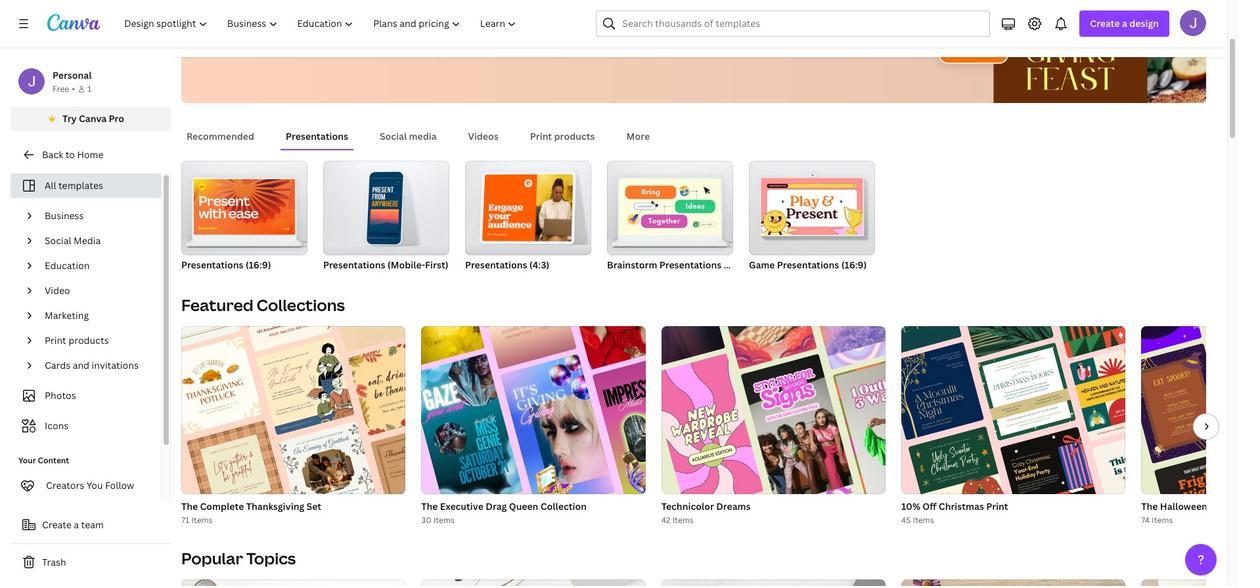 Task type: describe. For each thing, give the bounding box(es) containing it.
items inside the executive drag queen collection 30 items
[[434, 515, 455, 526]]

vintage image
[[902, 580, 1126, 587]]

home
[[77, 149, 104, 161]]

print for print products button
[[530, 130, 552, 143]]

executive
[[440, 501, 484, 513]]

collection
[[541, 501, 587, 513]]

the executive drag queen collection 30 items
[[422, 501, 587, 526]]

create a design button
[[1080, 11, 1170, 37]]

first)
[[425, 259, 449, 271]]

thanksgiving
[[246, 501, 304, 513]]

the halloween collec 74 items
[[1142, 501, 1238, 526]]

items inside the halloween collec 74 items
[[1152, 515, 1173, 526]]

presentation (mobile-first) image inside presentations (mobile-first) link
[[367, 178, 403, 239]]

content
[[38, 455, 69, 467]]

print for print products link
[[45, 335, 66, 347]]

cards
[[45, 360, 70, 372]]

creators you follow
[[46, 480, 134, 492]]

business link
[[39, 204, 153, 229]]

set
[[307, 501, 321, 513]]

photos link
[[18, 384, 153, 409]]

business
[[45, 210, 84, 222]]

to
[[65, 149, 75, 161]]

free •
[[53, 83, 75, 95]]

presentations for presentations (16:9)
[[181, 259, 244, 271]]

30
[[422, 515, 432, 526]]

print products link
[[39, 329, 153, 354]]

try canva pro button
[[11, 106, 171, 131]]

popular topics
[[181, 548, 296, 570]]

queen
[[509, 501, 539, 513]]

45
[[902, 515, 911, 526]]

presentation (16:9) image inside presentations (16:9) link
[[194, 179, 295, 235]]

cards and invitations
[[45, 360, 139, 372]]

recommended
[[187, 130, 254, 143]]

create a team button
[[11, 513, 171, 539]]

portfolio image
[[1142, 580, 1238, 587]]

game presentations (16:9) link
[[749, 161, 875, 274]]

back to home link
[[11, 142, 171, 168]]

the for the executive drag queen collection
[[422, 501, 438, 513]]

71
[[181, 515, 189, 526]]

halloween
[[1161, 501, 1208, 513]]

education
[[45, 260, 90, 272]]

design
[[1130, 17, 1159, 30]]

education link
[[39, 254, 153, 279]]

design your thanksgiving image
[[891, 0, 1207, 103]]

presentations (16:9)
[[181, 259, 271, 271]]

invitations
[[92, 360, 139, 372]]

all
[[45, 179, 56, 192]]

presentations (16:9) link
[[181, 161, 308, 274]]

presentations (4:3) link
[[465, 161, 592, 274]]

social media
[[380, 130, 437, 143]]

74
[[1142, 515, 1150, 526]]

personal
[[53, 69, 92, 81]]

your content
[[18, 455, 69, 467]]

photos
[[45, 390, 76, 402]]

back
[[42, 149, 63, 161]]

recommended button
[[181, 124, 260, 149]]

more
[[627, 130, 650, 143]]

42
[[662, 515, 671, 526]]

video link
[[39, 279, 153, 304]]

(mobile-
[[388, 259, 425, 271]]

social media link
[[39, 229, 153, 254]]

presentations (mobile-first) link
[[323, 161, 450, 274]]

featured collections
[[181, 294, 345, 316]]

the for the halloween collec
[[1142, 501, 1158, 513]]

1
[[87, 83, 92, 95]]

space image
[[662, 580, 886, 587]]

brainstorm presentations (16:9) link
[[607, 161, 750, 274]]

the complete thanksgiving set 71 items
[[181, 501, 321, 526]]

media
[[409, 130, 437, 143]]

10%
[[902, 501, 921, 513]]

presentations (mobile-first)
[[323, 259, 449, 271]]

a for design
[[1123, 17, 1128, 30]]

print products for print products link
[[45, 335, 109, 347]]

technicolor dreams link
[[662, 500, 886, 515]]

videos button
[[463, 124, 504, 149]]

10% off christmas print 45 items
[[902, 501, 1009, 526]]

marketing link
[[39, 304, 153, 329]]

follow
[[105, 480, 134, 492]]

create for create a team
[[42, 519, 72, 532]]



Task type: vqa. For each thing, say whether or not it's contained in the screenshot.
Page 1 / 1
no



Task type: locate. For each thing, give the bounding box(es) containing it.
dreams
[[716, 501, 751, 513]]

free
[[53, 83, 69, 95]]

products inside button
[[554, 130, 595, 143]]

items
[[191, 515, 213, 526], [434, 515, 455, 526], [673, 515, 694, 526], [913, 515, 934, 526], [1152, 515, 1173, 526]]

a inside button
[[74, 519, 79, 532]]

game
[[749, 259, 775, 271]]

trash link
[[11, 550, 171, 576]]

technicolor dreams 42 items
[[662, 501, 751, 526]]

0 horizontal spatial print
[[45, 335, 66, 347]]

1 horizontal spatial products
[[554, 130, 595, 143]]

templates
[[58, 179, 103, 192]]

create
[[1091, 17, 1120, 30], [42, 519, 72, 532]]

1 vertical spatial products
[[69, 335, 109, 347]]

create left "design" at the top
[[1091, 17, 1120, 30]]

a left "design" at the top
[[1123, 17, 1128, 30]]

Search search field
[[623, 11, 982, 36]]

icons link
[[18, 414, 153, 439]]

print products inside button
[[530, 130, 595, 143]]

creators
[[46, 480, 84, 492]]

drag
[[486, 501, 507, 513]]

create inside button
[[42, 519, 72, 532]]

brainstorm
[[607, 259, 658, 271]]

your
[[18, 455, 36, 467]]

small business image
[[181, 580, 406, 587]]

the up 71 at the left of the page
[[181, 501, 198, 513]]

0 horizontal spatial the
[[181, 501, 198, 513]]

products left the more
[[554, 130, 595, 143]]

3 items from the left
[[673, 515, 694, 526]]

brainstorm presentation (16:9) image
[[607, 161, 733, 256], [620, 179, 721, 235]]

complete
[[200, 501, 244, 513]]

the inside the halloween collec 74 items
[[1142, 501, 1158, 513]]

2 items from the left
[[434, 515, 455, 526]]

1 vertical spatial a
[[74, 519, 79, 532]]

print products for print products button
[[530, 130, 595, 143]]

1 (16:9) from the left
[[246, 259, 271, 271]]

items inside technicolor dreams 42 items
[[673, 515, 694, 526]]

0 vertical spatial products
[[554, 130, 595, 143]]

icons
[[45, 420, 69, 432]]

game presentation (16:9) image
[[749, 161, 875, 256], [762, 178, 863, 236]]

products up cards and invitations
[[69, 335, 109, 347]]

social media
[[45, 235, 101, 247]]

topics
[[246, 548, 296, 570]]

top level navigation element
[[116, 11, 528, 37]]

create a design
[[1091, 17, 1159, 30]]

2 vertical spatial print
[[987, 501, 1009, 513]]

try canva pro
[[62, 112, 124, 125]]

pro
[[109, 112, 124, 125]]

back to home
[[42, 149, 104, 161]]

1 vertical spatial print products
[[45, 335, 109, 347]]

presentation (4:3) image inside presentations (4:3) link
[[482, 174, 573, 242]]

1 horizontal spatial social
[[380, 130, 407, 143]]

more button
[[621, 124, 655, 149]]

the complete thanksgiving set link
[[181, 500, 406, 515]]

0 vertical spatial social
[[380, 130, 407, 143]]

1 vertical spatial print
[[45, 335, 66, 347]]

marketing
[[45, 310, 89, 322]]

presentations for presentations (4:3)
[[465, 259, 527, 271]]

team
[[81, 519, 104, 532]]

the inside the executive drag queen collection 30 items
[[422, 501, 438, 513]]

technicolor
[[662, 501, 714, 513]]

items inside 10% off christmas print 45 items
[[913, 515, 934, 526]]

create left team at the bottom of page
[[42, 519, 72, 532]]

and
[[73, 360, 89, 372]]

featured
[[181, 294, 253, 316]]

0 horizontal spatial products
[[69, 335, 109, 347]]

presentation (16:9) image
[[181, 161, 308, 256], [194, 179, 295, 235]]

jacob simon image
[[1180, 10, 1207, 36]]

0 vertical spatial print
[[530, 130, 552, 143]]

canva
[[79, 112, 107, 125]]

2 the from the left
[[422, 501, 438, 513]]

presentation (mobile-first) image
[[323, 161, 450, 256], [367, 178, 403, 239]]

items inside "the complete thanksgiving set 71 items"
[[191, 515, 213, 526]]

(16:9) for game presentations (16:9)
[[842, 259, 867, 271]]

items down the off
[[913, 515, 934, 526]]

a for team
[[74, 519, 79, 532]]

1 items from the left
[[191, 515, 213, 526]]

1 the from the left
[[181, 501, 198, 513]]

all templates
[[45, 179, 103, 192]]

a
[[1123, 17, 1128, 30], [74, 519, 79, 532]]

brainstorm presentations (16:9)
[[607, 259, 750, 271]]

print inside button
[[530, 130, 552, 143]]

trash
[[42, 557, 66, 569]]

collec
[[1210, 501, 1238, 513]]

presentations for presentations
[[286, 130, 348, 143]]

the up 30
[[422, 501, 438, 513]]

1 horizontal spatial create
[[1091, 17, 1120, 30]]

0 vertical spatial create
[[1091, 17, 1120, 30]]

game presentation (16:9) image inside game presentations (16:9) link
[[762, 178, 863, 236]]

products for print products link
[[69, 335, 109, 347]]

a left team at the bottom of page
[[74, 519, 79, 532]]

1 horizontal spatial (16:9)
[[724, 259, 750, 271]]

creators you follow link
[[11, 473, 161, 500]]

0 horizontal spatial a
[[74, 519, 79, 532]]

10% off christmas print link
[[902, 500, 1126, 515]]

None search field
[[596, 11, 991, 37]]

popular
[[181, 548, 243, 570]]

1 vertical spatial create
[[42, 519, 72, 532]]

presentations inside button
[[286, 130, 348, 143]]

1 horizontal spatial print
[[530, 130, 552, 143]]

2 horizontal spatial print
[[987, 501, 1009, 513]]

print
[[530, 130, 552, 143], [45, 335, 66, 347], [987, 501, 1009, 513]]

presentation (4:3) image
[[465, 161, 592, 256], [482, 174, 573, 242]]

3 the from the left
[[1142, 501, 1158, 513]]

print products button
[[525, 124, 600, 149]]

a inside dropdown button
[[1123, 17, 1128, 30]]

game presentations (16:9)
[[749, 259, 867, 271]]

presentations (4:3)
[[465, 259, 550, 271]]

products for print products button
[[554, 130, 595, 143]]

social left media at left top
[[380, 130, 407, 143]]

the halloween collec link
[[1142, 500, 1238, 515]]

social down business
[[45, 235, 71, 247]]

aesthetic image
[[422, 580, 646, 587]]

(16:9) for brainstorm presentations (16:9)
[[724, 259, 750, 271]]

collections
[[257, 294, 345, 316]]

items right 30
[[434, 515, 455, 526]]

items down technicolor
[[673, 515, 694, 526]]

create inside dropdown button
[[1091, 17, 1120, 30]]

0 horizontal spatial create
[[42, 519, 72, 532]]

4 items from the left
[[913, 515, 934, 526]]

0 vertical spatial a
[[1123, 17, 1128, 30]]

christmas
[[939, 501, 985, 513]]

0 horizontal spatial print products
[[45, 335, 109, 347]]

social
[[380, 130, 407, 143], [45, 235, 71, 247]]

items right 74
[[1152, 515, 1173, 526]]

cards and invitations link
[[39, 354, 153, 379]]

0 horizontal spatial (16:9)
[[246, 259, 271, 271]]

print right videos
[[530, 130, 552, 143]]

print inside 10% off christmas print 45 items
[[987, 501, 1009, 513]]

media
[[74, 235, 101, 247]]

the for the complete thanksgiving set
[[181, 501, 198, 513]]

2 horizontal spatial (16:9)
[[842, 259, 867, 271]]

products
[[554, 130, 595, 143], [69, 335, 109, 347]]

you
[[87, 480, 103, 492]]

the inside "the complete thanksgiving set 71 items"
[[181, 501, 198, 513]]

3 (16:9) from the left
[[842, 259, 867, 271]]

5 items from the left
[[1152, 515, 1173, 526]]

social for social media
[[45, 235, 71, 247]]

create for create a design
[[1091, 17, 1120, 30]]

(4:3)
[[530, 259, 550, 271]]

social media button
[[375, 124, 442, 149]]

videos
[[468, 130, 499, 143]]

presentations button
[[281, 124, 354, 149]]

1 horizontal spatial a
[[1123, 17, 1128, 30]]

1 horizontal spatial print products
[[530, 130, 595, 143]]

print right christmas
[[987, 501, 1009, 513]]

the executive drag queen collection link
[[422, 500, 646, 515]]

try
[[62, 112, 77, 125]]

2 horizontal spatial the
[[1142, 501, 1158, 513]]

(16:9)
[[246, 259, 271, 271], [724, 259, 750, 271], [842, 259, 867, 271]]

presentations for presentations (mobile-first)
[[323, 259, 385, 271]]

1 horizontal spatial the
[[422, 501, 438, 513]]

social inside button
[[380, 130, 407, 143]]

items right 71 at the left of the page
[[191, 515, 213, 526]]

print up the cards
[[45, 335, 66, 347]]

off
[[923, 501, 937, 513]]

2 (16:9) from the left
[[724, 259, 750, 271]]

the up 74
[[1142, 501, 1158, 513]]

•
[[72, 83, 75, 95]]

social for social media
[[380, 130, 407, 143]]

print products
[[530, 130, 595, 143], [45, 335, 109, 347]]

0 vertical spatial print products
[[530, 130, 595, 143]]

1 vertical spatial social
[[45, 235, 71, 247]]

0 horizontal spatial social
[[45, 235, 71, 247]]



